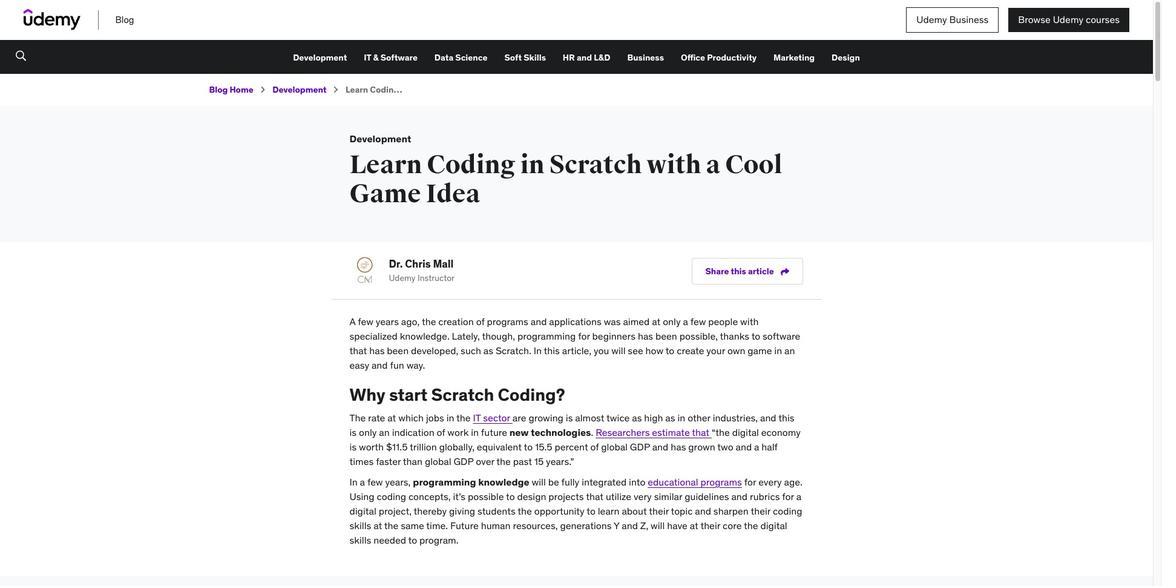 Task type: describe. For each thing, give the bounding box(es) containing it.
data
[[435, 52, 454, 63]]

resources,
[[513, 519, 558, 531]]

software
[[381, 52, 418, 63]]

a inside for every age. using coding concepts, it's possible to design projects that utilize very similar guidelines and rubrics for a digital project, thereby giving students the opportunity to learn about their topic and sharpen their coding skills at the same time. future human resources, generations y and z, will have at their core the digital skills needed to program.
[[797, 490, 802, 502]]

for every age. using coding concepts, it's possible to design projects that utilize very similar guidelines and rubrics for a digital project, thereby giving students the opportunity to learn about their topic and sharpen their coding skills at the same time. future human resources, generations y and z, will have at their core the digital skills needed to program.
[[350, 476, 803, 546]]

z,
[[640, 519, 649, 531]]

than
[[403, 455, 423, 467]]

you
[[594, 345, 609, 357]]

Search text field
[[0, 40, 36, 74]]

programming inside a few years ago, the creation of programs and applications was aimed at only a few people with specialized knowledge. lately, though, programming for beginners has been possible, thanks to software that has been developed, such as scratch. in this article, you will see how to create your own game in an easy and fun way.
[[518, 330, 576, 342]]

0 vertical spatial development link
[[293, 52, 347, 63]]

growing
[[529, 412, 564, 424]]

digital inside "the digital economy is worth $11.5 trillion globally, equivalent to 15.5 percent of global gdp and has grown two and a half times faster than global gdp over the past 15 years."
[[732, 426, 759, 438]]

your
[[707, 345, 725, 357]]

how
[[646, 345, 664, 357]]

which
[[398, 412, 424, 424]]

core
[[723, 519, 742, 531]]

new technologies . researchers estimate that
[[507, 426, 712, 438]]

economy
[[761, 426, 801, 438]]

and up sharpen
[[732, 490, 748, 502]]

0 vertical spatial development
[[293, 52, 347, 63]]

is inside "the digital economy is worth $11.5 trillion globally, equivalent to 15.5 percent of global gdp and has grown two and a half times faster than global gdp over the past 15 years."
[[350, 441, 357, 453]]

twice
[[607, 412, 630, 424]]

hr and l&d link
[[563, 52, 611, 63]]

blog link
[[115, 14, 134, 25]]

of inside are growing is almost twice as high as in other industries, and this is only an indication of work in future
[[437, 426, 445, 438]]

data science
[[435, 52, 488, 63]]

similar
[[654, 490, 683, 502]]

the up work
[[457, 412, 471, 424]]

1 vertical spatial gdp
[[454, 455, 474, 467]]

1 vertical spatial been
[[387, 345, 409, 357]]

and down guidelines
[[695, 505, 711, 517]]

equivalent
[[477, 441, 522, 453]]

2 horizontal spatial their
[[751, 505, 771, 517]]

very
[[634, 490, 652, 502]]

and right hr
[[577, 52, 592, 63]]

data science link
[[435, 52, 488, 63]]

2 vertical spatial digital
[[761, 519, 787, 531]]

integrated
[[582, 476, 627, 488]]

marketing link
[[774, 52, 815, 63]]

blog for blog
[[115, 14, 134, 25]]

share icon image
[[781, 267, 789, 276]]

will inside for every age. using coding concepts, it's possible to design projects that utilize very similar guidelines and rubrics for a digital project, thereby giving students the opportunity to learn about their topic and sharpen their coding skills at the same time. future human resources, generations y and z, will have at their core the digital skills needed to program.
[[651, 519, 665, 531]]

fully
[[562, 476, 580, 488]]

be
[[548, 476, 559, 488]]

browse udemy courses
[[1018, 14, 1120, 26]]

marketing
[[774, 52, 815, 63]]

as inside a few years ago, the creation of programs and applications was aimed at only a few people with specialized knowledge. lately, though, programming for beginners has been possible, thanks to software that has been developed, such as scratch. in this article, you will see how to create your own game in an easy and fun way.
[[484, 345, 493, 357]]

cool
[[725, 150, 783, 181]]

1 vertical spatial digital
[[350, 505, 376, 517]]

to inside "the digital economy is worth $11.5 trillion globally, equivalent to 15.5 percent of global gdp and has grown two and a half times faster than global gdp over the past 15 years."
[[524, 441, 533, 453]]

software
[[763, 330, 801, 342]]

jobs
[[426, 412, 444, 424]]

that inside for every age. using coding concepts, it's possible to design projects that utilize very similar guidelines and rubrics for a digital project, thereby giving students the opportunity to learn about their topic and sharpen their coding skills at the same time. future human resources, generations y and z, will have at their core the digital skills needed to program.
[[586, 490, 604, 502]]

in inside a few years ago, the creation of programs and applications was aimed at only a few people with specialized knowledge. lately, though, programming for beginners has been possible, thanks to software that has been developed, such as scratch. in this article, you will see how to create your own game in an easy and fun way.
[[534, 345, 542, 357]]

search icon image
[[16, 50, 26, 62]]

2 horizontal spatial udemy
[[1053, 14, 1084, 26]]

office productivity link
[[681, 52, 757, 63]]

1 vertical spatial has
[[369, 345, 385, 357]]

learn
[[350, 150, 422, 181]]

create
[[677, 345, 704, 357]]

udemy business link
[[906, 8, 999, 32]]

share this article link
[[692, 258, 803, 285]]

this inside are growing is almost twice as high as in other industries, and this is only an indication of work in future
[[779, 412, 795, 424]]

half
[[762, 441, 778, 453]]

other
[[688, 412, 711, 424]]

soft skills link
[[505, 52, 546, 63]]

easy
[[350, 359, 369, 371]]

design
[[517, 490, 546, 502]]

few right a
[[358, 316, 374, 328]]

to up generations
[[587, 505, 596, 517]]

faster
[[376, 455, 401, 467]]

globally,
[[439, 441, 475, 453]]

y
[[614, 519, 620, 531]]

at right rate
[[388, 412, 396, 424]]

generations
[[560, 519, 612, 531]]

are growing is almost twice as high as in other industries, and this is only an indication of work in future
[[350, 412, 795, 438]]

dr.
[[389, 257, 403, 271]]

home
[[230, 84, 253, 95]]

possible
[[468, 490, 504, 502]]

1 vertical spatial development link
[[273, 84, 327, 95]]

indication
[[392, 426, 435, 438]]

at up needed
[[374, 519, 382, 531]]

productivity
[[707, 52, 757, 63]]

0 vertical spatial is
[[566, 412, 573, 424]]

fun
[[390, 359, 404, 371]]

instructor
[[418, 273, 455, 284]]

and down "researchers estimate that" link
[[652, 441, 669, 453]]

1 horizontal spatial as
[[632, 412, 642, 424]]

of inside a few years ago, the creation of programs and applications was aimed at only a few people with specialized knowledge. lately, though, programming for beginners has been possible, thanks to software that has been developed, such as scratch. in this article, you will see how to create your own game in an easy and fun way.
[[476, 316, 485, 328]]

0 horizontal spatial it
[[364, 52, 371, 63]]

only inside are growing is almost twice as high as in other industries, and this is only an indication of work in future
[[359, 426, 377, 438]]

trillion
[[410, 441, 437, 453]]

researchers estimate that link
[[596, 426, 712, 438]]

0 horizontal spatial their
[[649, 505, 669, 517]]

a inside development learn coding in scratch with a cool game idea
[[706, 150, 721, 181]]

project,
[[379, 505, 412, 517]]

1 vertical spatial global
[[425, 455, 451, 467]]

every
[[759, 476, 782, 488]]

business link
[[627, 52, 664, 63]]

2 horizontal spatial as
[[666, 412, 675, 424]]

udemy inside dr. chris mall udemy instructor
[[389, 273, 416, 284]]

this inside a few years ago, the creation of programs and applications was aimed at only a few people with specialized knowledge. lately, though, programming for beginners has been possible, thanks to software that has been developed, such as scratch. in this article, you will see how to create your own game in an easy and fun way.
[[544, 345, 560, 357]]

in inside development learn coding in scratch with a cool game idea
[[521, 150, 545, 181]]

article,
[[562, 345, 592, 357]]

has inside "the digital economy is worth $11.5 trillion globally, equivalent to 15.5 percent of global gdp and has grown two and a half times faster than global gdp over the past 15 years."
[[671, 441, 686, 453]]

a inside "the digital economy is worth $11.5 trillion globally, equivalent to 15.5 percent of global gdp and has grown two and a half times faster than global gdp over the past 15 years."
[[754, 441, 759, 453]]

needed
[[374, 534, 406, 546]]

the
[[350, 412, 366, 424]]

percent
[[555, 441, 588, 453]]

it & software link
[[364, 52, 418, 63]]

at right "have"
[[690, 519, 699, 531]]

0 vertical spatial has
[[638, 330, 653, 342]]

sharpen
[[714, 505, 749, 517]]

dr. chris mall udemy instructor
[[389, 257, 455, 284]]

&
[[373, 52, 379, 63]]

worth
[[359, 441, 384, 453]]

skills
[[524, 52, 546, 63]]

two
[[718, 441, 734, 453]]

0 vertical spatial gdp
[[630, 441, 650, 453]]

that inside a few years ago, the creation of programs and applications was aimed at only a few people with specialized knowledge. lately, though, programming for beginners has been possible, thanks to software that has been developed, such as scratch. in this article, you will see how to create your own game in an easy and fun way.
[[350, 345, 367, 357]]

years,
[[385, 476, 411, 488]]

almost
[[575, 412, 605, 424]]

thereby
[[414, 505, 447, 517]]

0 vertical spatial global
[[601, 441, 628, 453]]

scratch.
[[496, 345, 531, 357]]

1 vertical spatial it
[[473, 412, 481, 424]]

business inside udemy business link
[[950, 14, 989, 26]]

"the
[[712, 426, 730, 438]]

the inside a few years ago, the creation of programs and applications was aimed at only a few people with specialized knowledge. lately, though, programming for beginners has been possible, thanks to software that has been developed, such as scratch. in this article, you will see how to create your own game in an easy and fun way.
[[422, 316, 436, 328]]

0 horizontal spatial coding
[[377, 490, 406, 502]]



Task type: locate. For each thing, give the bounding box(es) containing it.
the down design
[[518, 505, 532, 517]]

topic
[[671, 505, 693, 517]]

0 horizontal spatial udemy
[[389, 273, 416, 284]]

in
[[534, 345, 542, 357], [350, 476, 358, 488]]

that up grown
[[692, 426, 710, 438]]

1 horizontal spatial that
[[586, 490, 604, 502]]

1 horizontal spatial of
[[476, 316, 485, 328]]

coding
[[427, 150, 516, 181]]

at inside a few years ago, the creation of programs and applications was aimed at only a few people with specialized knowledge. lately, though, programming for beginners has been possible, thanks to software that has been developed, such as scratch. in this article, you will see how to create your own game in an easy and fun way.
[[652, 316, 661, 328]]

"the digital economy is worth $11.5 trillion globally, equivalent to 15.5 percent of global gdp and has grown two and a half times faster than global gdp over the past 15 years."
[[350, 426, 801, 467]]

future
[[481, 426, 507, 438]]

the down equivalent
[[497, 455, 511, 467]]

for left every at the right
[[745, 476, 756, 488]]

been up fun
[[387, 345, 409, 357]]

0 horizontal spatial in
[[350, 476, 358, 488]]

the up needed
[[384, 519, 399, 531]]

will inside a few years ago, the creation of programs and applications was aimed at only a few people with specialized knowledge. lately, though, programming for beginners has been possible, thanks to software that has been developed, such as scratch. in this article, you will see how to create your own game in an easy and fun way.
[[612, 345, 626, 357]]

2 horizontal spatial has
[[671, 441, 686, 453]]

office
[[681, 52, 705, 63]]

human
[[481, 519, 511, 531]]

15.5
[[535, 441, 552, 453]]

2 horizontal spatial this
[[779, 412, 795, 424]]

why start scratch coding?
[[350, 384, 565, 406]]

global down new technologies . researchers estimate that
[[601, 441, 628, 453]]

blog
[[115, 14, 134, 25], [209, 84, 228, 95]]

0 horizontal spatial an
[[379, 426, 390, 438]]

2 vertical spatial development
[[350, 133, 411, 145]]

udemy
[[917, 14, 947, 26], [1053, 14, 1084, 26], [389, 273, 416, 284]]

gdp down globally,
[[454, 455, 474, 467]]

1 vertical spatial that
[[692, 426, 710, 438]]

1 vertical spatial of
[[437, 426, 445, 438]]

1 horizontal spatial their
[[701, 519, 721, 531]]

a left 'cool'
[[706, 150, 721, 181]]

for down age.
[[782, 490, 794, 502]]

1 horizontal spatial only
[[663, 316, 681, 328]]

grown
[[689, 441, 715, 453]]

an inside are growing is almost twice as high as in other industries, and this is only an indication of work in future
[[379, 426, 390, 438]]

blog home link
[[209, 84, 253, 95]]

gdp down "researchers estimate that" link
[[630, 441, 650, 453]]

1 vertical spatial with
[[740, 316, 759, 328]]

a up possible,
[[683, 316, 688, 328]]

in up using
[[350, 476, 358, 488]]

digital down using
[[350, 505, 376, 517]]

for inside a few years ago, the creation of programs and applications was aimed at only a few people with specialized knowledge. lately, though, programming for beginners has been possible, thanks to software that has been developed, such as scratch. in this article, you will see how to create your own game in an easy and fun way.
[[578, 330, 590, 342]]

has up how
[[638, 330, 653, 342]]

0 vertical spatial of
[[476, 316, 485, 328]]

has
[[638, 330, 653, 342], [369, 345, 385, 357], [671, 441, 686, 453]]

at right the aimed
[[652, 316, 661, 328]]

0 vertical spatial programs
[[487, 316, 528, 328]]

2 vertical spatial will
[[651, 519, 665, 531]]

0 horizontal spatial gdp
[[454, 455, 474, 467]]

to left 15.5
[[524, 441, 533, 453]]

2 vertical spatial has
[[671, 441, 686, 453]]

2 vertical spatial is
[[350, 441, 357, 453]]

an down software
[[785, 345, 795, 357]]

industries,
[[713, 412, 758, 424]]

0 vertical spatial only
[[663, 316, 681, 328]]

0 horizontal spatial digital
[[350, 505, 376, 517]]

coding?
[[498, 384, 565, 406]]

and up economy on the bottom right of page
[[760, 412, 777, 424]]

development link left &
[[293, 52, 347, 63]]

0 vertical spatial this
[[731, 266, 746, 277]]

1 horizontal spatial gdp
[[630, 441, 650, 453]]

only up worth
[[359, 426, 377, 438]]

1 horizontal spatial programming
[[518, 330, 576, 342]]

will down beginners
[[612, 345, 626, 357]]

a inside a few years ago, the creation of programs and applications was aimed at only a few people with specialized knowledge. lately, though, programming for beginners has been possible, thanks to software that has been developed, such as scratch. in this article, you will see how to create your own game in an easy and fun way.
[[683, 316, 688, 328]]

programs up guidelines
[[701, 476, 742, 488]]

global down 'trillion'
[[425, 455, 451, 467]]

1 horizontal spatial for
[[745, 476, 756, 488]]

only up possible,
[[663, 316, 681, 328]]

to down same
[[408, 534, 417, 546]]

a down age.
[[797, 490, 802, 502]]

with inside a few years ago, the creation of programs and applications was aimed at only a few people with specialized knowledge. lately, though, programming for beginners has been possible, thanks to software that has been developed, such as scratch. in this article, you will see how to create your own game in an easy and fun way.
[[740, 316, 759, 328]]

been up how
[[656, 330, 677, 342]]

1 horizontal spatial udemy
[[917, 14, 947, 26]]

1 skills from the top
[[350, 519, 371, 531]]

the rate at which jobs in the it sector
[[350, 412, 513, 424]]

it
[[364, 52, 371, 63], [473, 412, 481, 424]]

high
[[644, 412, 663, 424]]

programming up it's
[[413, 476, 476, 488]]

as up estimate
[[666, 412, 675, 424]]

as left high
[[632, 412, 642, 424]]

this right 'share'
[[731, 266, 746, 277]]

development inside development learn coding in scratch with a cool game idea
[[350, 133, 411, 145]]

age.
[[784, 476, 803, 488]]

1 vertical spatial skills
[[350, 534, 371, 546]]

educational programs link
[[648, 476, 742, 488]]

possible,
[[680, 330, 718, 342]]

0 horizontal spatial of
[[437, 426, 445, 438]]

few
[[358, 316, 374, 328], [691, 316, 706, 328], [367, 476, 383, 488]]

0 horizontal spatial for
[[578, 330, 590, 342]]

1 vertical spatial only
[[359, 426, 377, 438]]

1 horizontal spatial with
[[740, 316, 759, 328]]

1 vertical spatial in
[[350, 476, 358, 488]]

was
[[604, 316, 621, 328]]

an inside a few years ago, the creation of programs and applications was aimed at only a few people with specialized knowledge. lately, though, programming for beginners has been possible, thanks to software that has been developed, such as scratch. in this article, you will see how to create your own game in an easy and fun way.
[[785, 345, 795, 357]]

0 horizontal spatial will
[[532, 476, 546, 488]]

for up article,
[[578, 330, 590, 342]]

it left sector
[[473, 412, 481, 424]]

as right such
[[484, 345, 493, 357]]

of inside "the digital economy is worth $11.5 trillion globally, equivalent to 15.5 percent of global gdp and has grown two and a half times faster than global gdp over the past 15 years."
[[591, 441, 599, 453]]

2 vertical spatial this
[[779, 412, 795, 424]]

1 horizontal spatial an
[[785, 345, 795, 357]]

is up technologies at the bottom of the page
[[566, 412, 573, 424]]

0 vertical spatial blog
[[115, 14, 134, 25]]

aimed
[[623, 316, 650, 328]]

programs inside a few years ago, the creation of programs and applications was aimed at only a few people with specialized knowledge. lately, though, programming for beginners has been possible, thanks to software that has been developed, such as scratch. in this article, you will see how to create your own game in an easy and fun way.
[[487, 316, 528, 328]]

2 vertical spatial for
[[782, 490, 794, 502]]

it's
[[453, 490, 466, 502]]

blog home
[[209, 84, 253, 95]]

0 horizontal spatial this
[[544, 345, 560, 357]]

share this article
[[706, 266, 776, 277]]

coding down rubrics
[[773, 505, 803, 517]]

1 vertical spatial for
[[745, 476, 756, 488]]

hr and l&d
[[563, 52, 611, 63]]

0 vertical spatial scratch
[[550, 150, 642, 181]]

2 skills from the top
[[350, 534, 371, 546]]

as
[[484, 345, 493, 357], [632, 412, 642, 424], [666, 412, 675, 424]]

in right scratch.
[[534, 345, 542, 357]]

creation
[[439, 316, 474, 328]]

1 horizontal spatial been
[[656, 330, 677, 342]]

idea
[[426, 179, 480, 210]]

skills left needed
[[350, 534, 371, 546]]

science
[[455, 52, 488, 63]]

dr. chris mall image
[[350, 256, 380, 286]]

that down integrated
[[586, 490, 604, 502]]

this inside share this article link
[[731, 266, 746, 277]]

new
[[510, 426, 529, 438]]

1 horizontal spatial in
[[534, 345, 542, 357]]

2 vertical spatial that
[[586, 490, 604, 502]]

it left &
[[364, 52, 371, 63]]

0 horizontal spatial as
[[484, 345, 493, 357]]

over
[[476, 455, 495, 467]]

to down knowledge
[[506, 490, 515, 502]]

knowledge.
[[400, 330, 450, 342]]

1 vertical spatial development
[[273, 84, 327, 95]]

about
[[622, 505, 647, 517]]

been
[[656, 330, 677, 342], [387, 345, 409, 357]]

1 horizontal spatial has
[[638, 330, 653, 342]]

0 vertical spatial business
[[950, 14, 989, 26]]

0 vertical spatial it
[[364, 52, 371, 63]]

development link right home
[[273, 84, 327, 95]]

work
[[448, 426, 469, 438]]

browse
[[1018, 14, 1051, 26]]

0 horizontal spatial scratch
[[431, 384, 494, 406]]

has down specialized
[[369, 345, 385, 357]]

1 horizontal spatial coding
[[773, 505, 803, 517]]

1 vertical spatial is
[[350, 426, 357, 438]]

thanks
[[720, 330, 750, 342]]

is down the the
[[350, 426, 357, 438]]

0 horizontal spatial blog
[[115, 14, 134, 25]]

0 vertical spatial with
[[647, 150, 701, 181]]

though,
[[482, 330, 515, 342]]

of up lately,
[[476, 316, 485, 328]]

in inside a few years ago, the creation of programs and applications was aimed at only a few people with specialized knowledge. lately, though, programming for beginners has been possible, thanks to software that has been developed, such as scratch. in this article, you will see how to create your own game in an easy and fun way.
[[774, 345, 782, 357]]

0 horizontal spatial global
[[425, 455, 451, 467]]

applications
[[549, 316, 602, 328]]

and right y
[[622, 519, 638, 531]]

udemy image
[[24, 7, 80, 31]]

share
[[706, 266, 729, 277]]

a up using
[[360, 476, 365, 488]]

skills
[[350, 519, 371, 531], [350, 534, 371, 546]]

educational
[[648, 476, 698, 488]]

0 vertical spatial for
[[578, 330, 590, 342]]

0 vertical spatial that
[[350, 345, 367, 357]]

the right "core"
[[744, 519, 758, 531]]

1 horizontal spatial blog
[[209, 84, 228, 95]]

development left &
[[293, 52, 347, 63]]

sector
[[483, 412, 510, 424]]

will right 'z,' at the right
[[651, 519, 665, 531]]

and right two
[[736, 441, 752, 453]]

few up using
[[367, 476, 383, 488]]

blog for blog home
[[209, 84, 228, 95]]

and left 'applications'
[[531, 316, 547, 328]]

0 horizontal spatial that
[[350, 345, 367, 357]]

digital down rubrics
[[761, 519, 787, 531]]

this left article,
[[544, 345, 560, 357]]

2 horizontal spatial digital
[[761, 519, 787, 531]]

is
[[566, 412, 573, 424], [350, 426, 357, 438], [350, 441, 357, 453]]

researchers
[[596, 426, 650, 438]]

coding up project,
[[377, 490, 406, 502]]

ago,
[[401, 316, 420, 328]]

to
[[752, 330, 761, 342], [666, 345, 675, 357], [524, 441, 533, 453], [506, 490, 515, 502], [587, 505, 596, 517], [408, 534, 417, 546]]

digital down industries,
[[732, 426, 759, 438]]

0 vertical spatial will
[[612, 345, 626, 357]]

few up possible,
[[691, 316, 706, 328]]

guidelines
[[685, 490, 729, 502]]

1 vertical spatial coding
[[773, 505, 803, 517]]

to up game
[[752, 330, 761, 342]]

to right how
[[666, 345, 675, 357]]

1 horizontal spatial scratch
[[550, 150, 642, 181]]

start
[[389, 384, 428, 406]]

past
[[513, 455, 532, 467]]

the up knowledge.
[[422, 316, 436, 328]]

development up learn
[[350, 133, 411, 145]]

technologies
[[531, 426, 591, 438]]

1 horizontal spatial programs
[[701, 476, 742, 488]]

the
[[422, 316, 436, 328], [457, 412, 471, 424], [497, 455, 511, 467], [518, 505, 532, 517], [384, 519, 399, 531], [744, 519, 758, 531]]

2 horizontal spatial of
[[591, 441, 599, 453]]

article
[[748, 266, 774, 277]]

of
[[476, 316, 485, 328], [437, 426, 445, 438], [591, 441, 599, 453]]

0 vertical spatial digital
[[732, 426, 759, 438]]

an down rate
[[379, 426, 390, 438]]

their left "core"
[[701, 519, 721, 531]]

0 horizontal spatial been
[[387, 345, 409, 357]]

1 vertical spatial an
[[379, 426, 390, 438]]

is up times
[[350, 441, 357, 453]]

it sector link
[[473, 412, 513, 424]]

will left be
[[532, 476, 546, 488]]

their down similar
[[649, 505, 669, 517]]

and inside are growing is almost twice as high as in other industries, and this is only an indication of work in future
[[760, 412, 777, 424]]

1 horizontal spatial it
[[473, 412, 481, 424]]

of down . on the bottom right of the page
[[591, 441, 599, 453]]

0 horizontal spatial only
[[359, 426, 377, 438]]

the inside "the digital economy is worth $11.5 trillion globally, equivalent to 15.5 percent of global gdp and has grown two and a half times faster than global gdp over the past 15 years."
[[497, 455, 511, 467]]

same
[[401, 519, 424, 531]]

knowledge
[[478, 476, 530, 488]]

2 horizontal spatial will
[[651, 519, 665, 531]]

future
[[450, 519, 479, 531]]

programming down 'applications'
[[518, 330, 576, 342]]

programs up though,
[[487, 316, 528, 328]]

0 vertical spatial skills
[[350, 519, 371, 531]]

0 horizontal spatial business
[[627, 52, 664, 63]]

a left half
[[754, 441, 759, 453]]

development learn coding in scratch with a cool game idea
[[350, 133, 783, 210]]

skills down using
[[350, 519, 371, 531]]

1 vertical spatial will
[[532, 476, 546, 488]]

0 vertical spatial coding
[[377, 490, 406, 502]]

will
[[612, 345, 626, 357], [532, 476, 546, 488], [651, 519, 665, 531]]

development right home
[[273, 84, 327, 95]]

and left fun
[[372, 359, 388, 371]]

udemy business
[[917, 14, 989, 26]]

2 vertical spatial of
[[591, 441, 599, 453]]

beginners
[[592, 330, 636, 342]]

1 vertical spatial programs
[[701, 476, 742, 488]]

scratch inside development learn coding in scratch with a cool game idea
[[550, 150, 642, 181]]

this up economy on the bottom right of page
[[779, 412, 795, 424]]

0 horizontal spatial programming
[[413, 476, 476, 488]]

1 vertical spatial scratch
[[431, 384, 494, 406]]

their
[[649, 505, 669, 517], [751, 505, 771, 517], [701, 519, 721, 531]]

giving
[[449, 505, 475, 517]]

have
[[667, 519, 688, 531]]

2 horizontal spatial for
[[782, 490, 794, 502]]

1 vertical spatial business
[[627, 52, 664, 63]]

only inside a few years ago, the creation of programs and applications was aimed at only a few people with specialized knowledge. lately, though, programming for beginners has been possible, thanks to software that has been developed, such as scratch. in this article, you will see how to create your own game in an easy and fun way.
[[663, 316, 681, 328]]

1 horizontal spatial will
[[612, 345, 626, 357]]

learn
[[598, 505, 620, 517]]

with inside development learn coding in scratch with a cool game idea
[[647, 150, 701, 181]]

see
[[628, 345, 643, 357]]

with
[[647, 150, 701, 181], [740, 316, 759, 328]]

0 vertical spatial an
[[785, 345, 795, 357]]

this
[[731, 266, 746, 277], [544, 345, 560, 357], [779, 412, 795, 424]]

that up easy
[[350, 345, 367, 357]]

1 horizontal spatial global
[[601, 441, 628, 453]]

1 horizontal spatial digital
[[732, 426, 759, 438]]

their down rubrics
[[751, 505, 771, 517]]

office productivity
[[681, 52, 757, 63]]

0 horizontal spatial with
[[647, 150, 701, 181]]

of down jobs
[[437, 426, 445, 438]]

scratch
[[550, 150, 642, 181], [431, 384, 494, 406]]

1 vertical spatial programming
[[413, 476, 476, 488]]

0 vertical spatial been
[[656, 330, 677, 342]]

has down estimate
[[671, 441, 686, 453]]

browse udemy courses link
[[1009, 8, 1130, 32]]

2 horizontal spatial that
[[692, 426, 710, 438]]

in a few years, programming knowledge will be fully integrated into educational programs
[[350, 476, 742, 488]]



Task type: vqa. For each thing, say whether or not it's contained in the screenshot.
the how in "To drive business impact now and in the future, HR leaders must learn how to support the organizational complexities that affect a company's most important asset, its employees. The"
no



